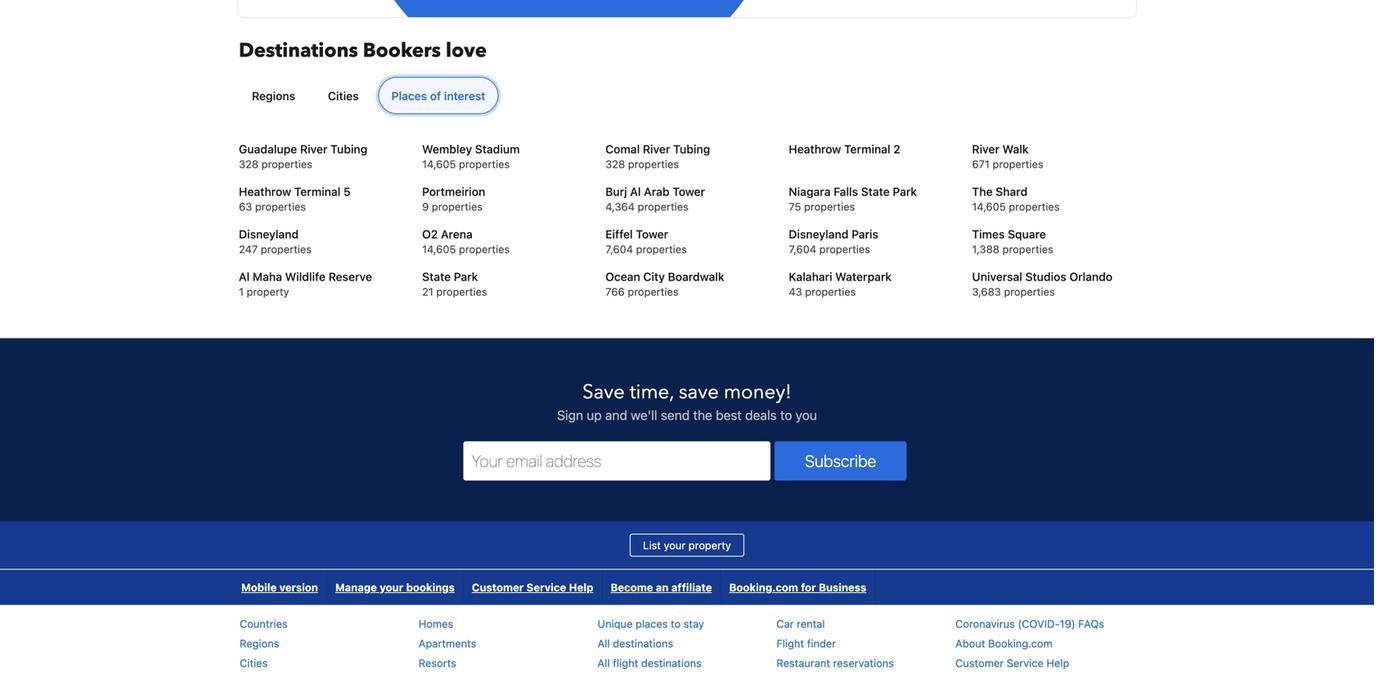 Task type: locate. For each thing, give the bounding box(es) containing it.
1 horizontal spatial tubing
[[673, 142, 710, 156]]

properties right '21'
[[436, 286, 487, 298]]

bookings
[[406, 581, 455, 594]]

help inside 'coronavirus (covid-19) faqs about booking.com customer service help'
[[1047, 657, 1070, 669]]

1 horizontal spatial 7,604
[[789, 243, 817, 255]]

help
[[569, 581, 594, 594], [1047, 657, 1070, 669]]

your right list
[[664, 539, 686, 551]]

tower inside burj al arab tower 4,364 properties
[[673, 185, 705, 198]]

al inside al maha wildlife reserve 1 property
[[239, 270, 250, 283]]

terminal left 2
[[844, 142, 891, 156]]

boardwalk
[[668, 270, 725, 283]]

heathrow inside heathrow terminal 5 63 properties
[[239, 185, 291, 198]]

terminal inside heathrow terminal 5 63 properties
[[294, 185, 341, 198]]

al inside burj al arab tower 4,364 properties
[[630, 185, 641, 198]]

properties up arab
[[628, 158, 679, 170]]

help left the become
[[569, 581, 594, 594]]

7,604 for eiffel
[[606, 243, 633, 255]]

tab list containing regions
[[232, 77, 1136, 115]]

1 vertical spatial cities
[[240, 657, 268, 669]]

328 down guadalupe
[[239, 158, 259, 170]]

4,364
[[606, 200, 635, 213]]

properties inside state park 21 properties
[[436, 286, 487, 298]]

properties inside portmeirion 9 properties
[[432, 200, 483, 213]]

1 tubing from the left
[[331, 142, 368, 156]]

countries regions cities
[[240, 618, 288, 669]]

Your email address email field
[[464, 441, 771, 481]]

send
[[661, 407, 690, 423]]

property down maha
[[247, 286, 289, 298]]

1 vertical spatial customer service help link
[[956, 657, 1070, 669]]

properties up maha
[[261, 243, 312, 255]]

2 all from the top
[[598, 657, 610, 669]]

1 vertical spatial service
[[1007, 657, 1044, 669]]

properties up 'city'
[[636, 243, 687, 255]]

0 horizontal spatial cities
[[240, 657, 268, 669]]

manage
[[335, 581, 377, 594]]

disneyland link
[[239, 226, 402, 243]]

0 vertical spatial destinations
[[613, 637, 674, 650]]

0 vertical spatial heathrow
[[789, 142, 841, 156]]

tubing up burj al arab tower link
[[673, 142, 710, 156]]

properties inside disneyland 247 properties
[[261, 243, 312, 255]]

328 inside comal river tubing 328 properties
[[606, 158, 625, 170]]

state up '21'
[[422, 270, 451, 283]]

apartments
[[419, 637, 477, 650]]

0 horizontal spatial state
[[422, 270, 451, 283]]

terminal for 5
[[294, 185, 341, 198]]

7,604 for disneyland
[[789, 243, 817, 255]]

we'll
[[631, 407, 658, 423]]

niagara falls state park 75 properties
[[789, 185, 917, 213]]

14,605 inside the shard 14,605 properties
[[972, 200, 1006, 213]]

0 horizontal spatial 328
[[239, 158, 259, 170]]

for
[[801, 581, 816, 594]]

1 horizontal spatial tower
[[673, 185, 705, 198]]

1 horizontal spatial customer
[[956, 657, 1004, 669]]

1 vertical spatial booking.com
[[989, 637, 1053, 650]]

0 horizontal spatial 7,604
[[606, 243, 633, 255]]

properties down kalahari
[[805, 286, 856, 298]]

park down 2
[[893, 185, 917, 198]]

destinations down all destinations link
[[641, 657, 702, 669]]

14,605
[[422, 158, 456, 170], [972, 200, 1006, 213], [422, 243, 456, 255]]

your
[[664, 539, 686, 551], [380, 581, 404, 594]]

1 vertical spatial destinations
[[641, 657, 702, 669]]

1 vertical spatial customer
[[956, 657, 1004, 669]]

to left you
[[781, 407, 792, 423]]

1 vertical spatial heathrow
[[239, 185, 291, 198]]

328 down comal
[[606, 158, 625, 170]]

0 horizontal spatial tower
[[636, 227, 669, 241]]

1 horizontal spatial property
[[689, 539, 731, 551]]

booking.com up car
[[729, 581, 799, 594]]

tubing
[[331, 142, 368, 156], [673, 142, 710, 156]]

1 horizontal spatial customer service help link
[[956, 657, 1070, 669]]

properties inside burj al arab tower 4,364 properties
[[638, 200, 689, 213]]

properties inside o2 arena 14,605 properties
[[459, 243, 510, 255]]

0 horizontal spatial customer service help link
[[464, 570, 602, 605]]

0 horizontal spatial disneyland
[[239, 227, 299, 241]]

1 vertical spatial your
[[380, 581, 404, 594]]

river up heathrow terminal 5 link
[[300, 142, 328, 156]]

burj
[[606, 185, 627, 198]]

cities
[[328, 89, 359, 103], [240, 657, 268, 669]]

properties inside "wembley stadium 14,605 properties"
[[459, 158, 510, 170]]

14,605 down o2
[[422, 243, 456, 255]]

2 disneyland from the left
[[789, 227, 849, 241]]

7,604 up kalahari
[[789, 243, 817, 255]]

properties down 'city'
[[628, 286, 679, 298]]

properties down guadalupe
[[262, 158, 312, 170]]

waterpark
[[836, 270, 892, 283]]

2 7,604 from the left
[[789, 243, 817, 255]]

to inside save time, save money! sign up and we'll send the best deals to you
[[781, 407, 792, 423]]

properties inside guadalupe river tubing 328 properties
[[262, 158, 312, 170]]

to left stay
[[671, 618, 681, 630]]

0 vertical spatial all
[[598, 637, 610, 650]]

arab
[[644, 185, 670, 198]]

state inside niagara falls state park 75 properties
[[861, 185, 890, 198]]

properties inside universal studios orlando 3,683 properties
[[1004, 286, 1055, 298]]

1 horizontal spatial disneyland
[[789, 227, 849, 241]]

regions down countries link
[[240, 637, 279, 650]]

properties down stadium at left top
[[459, 158, 510, 170]]

1 horizontal spatial your
[[664, 539, 686, 551]]

river up 671
[[972, 142, 1000, 156]]

14,605 for wembley
[[422, 158, 456, 170]]

1 horizontal spatial to
[[781, 407, 792, 423]]

2 horizontal spatial river
[[972, 142, 1000, 156]]

disneyland for paris
[[789, 227, 849, 241]]

interest
[[444, 89, 486, 103]]

square
[[1008, 227, 1046, 241]]

tower right eiffel in the top of the page
[[636, 227, 669, 241]]

customer service help link for about booking.com
[[956, 657, 1070, 669]]

1 all from the top
[[598, 637, 610, 650]]

2 328 from the left
[[606, 158, 625, 170]]

0 vertical spatial service
[[527, 581, 566, 594]]

river right comal
[[643, 142, 670, 156]]

7,604 inside eiffel tower 7,604 properties
[[606, 243, 633, 255]]

state right falls
[[861, 185, 890, 198]]

1 7,604 from the left
[[606, 243, 633, 255]]

1 horizontal spatial heathrow
[[789, 142, 841, 156]]

properties down square
[[1003, 243, 1054, 255]]

maha
[[253, 270, 282, 283]]

1 river from the left
[[300, 142, 328, 156]]

ocean
[[606, 270, 641, 283]]

about booking.com link
[[956, 637, 1053, 650]]

1 horizontal spatial river
[[643, 142, 670, 156]]

navigation containing mobile version
[[233, 570, 876, 605]]

ocean city boardwalk link
[[606, 269, 769, 285]]

0 vertical spatial 14,605
[[422, 158, 456, 170]]

places of interest
[[392, 89, 486, 103]]

destinations up all flight destinations link
[[613, 637, 674, 650]]

0 vertical spatial park
[[893, 185, 917, 198]]

1 vertical spatial property
[[689, 539, 731, 551]]

deals
[[745, 407, 777, 423]]

properties down portmeirion
[[432, 200, 483, 213]]

faqs
[[1079, 618, 1105, 630]]

universal studios orlando 3,683 properties
[[972, 270, 1113, 298]]

properties inside niagara falls state park 75 properties
[[804, 200, 855, 213]]

customer down about
[[956, 657, 1004, 669]]

tower right arab
[[673, 185, 705, 198]]

disneyland up 247
[[239, 227, 299, 241]]

times square link
[[972, 226, 1136, 243]]

eiffel
[[606, 227, 633, 241]]

cities down destinations bookers love
[[328, 89, 359, 103]]

0 vertical spatial customer
[[472, 581, 524, 594]]

properties inside comal river tubing 328 properties
[[628, 158, 679, 170]]

1 vertical spatial all
[[598, 657, 610, 669]]

times
[[972, 227, 1005, 241]]

1 horizontal spatial 328
[[606, 158, 625, 170]]

0 vertical spatial property
[[247, 286, 289, 298]]

21
[[422, 286, 434, 298]]

heathrow terminal 5 63 properties
[[239, 185, 351, 213]]

all down unique
[[598, 637, 610, 650]]

customer right bookings
[[472, 581, 524, 594]]

disneyland paris link
[[789, 226, 952, 243]]

1 horizontal spatial booking.com
[[989, 637, 1053, 650]]

car
[[777, 618, 794, 630]]

properties down paris
[[820, 243, 871, 255]]

0 vertical spatial your
[[664, 539, 686, 551]]

2 river from the left
[[643, 142, 670, 156]]

cities inside countries regions cities
[[240, 657, 268, 669]]

unique
[[598, 618, 633, 630]]

navigation
[[233, 570, 876, 605]]

3 river from the left
[[972, 142, 1000, 156]]

terminal left 5
[[294, 185, 341, 198]]

0 vertical spatial to
[[781, 407, 792, 423]]

14,605 down wembley
[[422, 158, 456, 170]]

properties
[[262, 158, 312, 170], [459, 158, 510, 170], [628, 158, 679, 170], [993, 158, 1044, 170], [255, 200, 306, 213], [432, 200, 483, 213], [638, 200, 689, 213], [804, 200, 855, 213], [1009, 200, 1060, 213], [261, 243, 312, 255], [459, 243, 510, 255], [636, 243, 687, 255], [820, 243, 871, 255], [1003, 243, 1054, 255], [436, 286, 487, 298], [628, 286, 679, 298], [805, 286, 856, 298], [1004, 286, 1055, 298]]

car rental flight finder restaurant reservations
[[777, 618, 894, 669]]

universal studios orlando link
[[972, 269, 1136, 285]]

disneyland
[[239, 227, 299, 241], [789, 227, 849, 241]]

247
[[239, 243, 258, 255]]

1 vertical spatial terminal
[[294, 185, 341, 198]]

booking.com inside booking.com for business link
[[729, 581, 799, 594]]

0 vertical spatial cities
[[328, 89, 359, 103]]

tower
[[673, 185, 705, 198], [636, 227, 669, 241]]

al maha wildlife reserve 1 property
[[239, 270, 372, 298]]

0 vertical spatial regions
[[252, 89, 295, 103]]

booking.com for business
[[729, 581, 867, 594]]

1 vertical spatial state
[[422, 270, 451, 283]]

1 vertical spatial tower
[[636, 227, 669, 241]]

flight
[[613, 657, 638, 669]]

burj al arab tower 4,364 properties
[[606, 185, 705, 213]]

properties down the shard 'link'
[[1009, 200, 1060, 213]]

0 vertical spatial state
[[861, 185, 890, 198]]

2 tubing from the left
[[673, 142, 710, 156]]

all left flight
[[598, 657, 610, 669]]

properties down falls
[[804, 200, 855, 213]]

1 horizontal spatial state
[[861, 185, 890, 198]]

14,605 inside o2 arena 14,605 properties
[[422, 243, 456, 255]]

disneyland down '75' on the right top of the page
[[789, 227, 849, 241]]

properties inside the shard 14,605 properties
[[1009, 200, 1060, 213]]

7,604
[[606, 243, 633, 255], [789, 243, 817, 255]]

to inside unique places to stay all destinations all flight destinations
[[671, 618, 681, 630]]

1 horizontal spatial help
[[1047, 657, 1070, 669]]

properties inside times square 1,388 properties
[[1003, 243, 1054, 255]]

1 disneyland from the left
[[239, 227, 299, 241]]

1 vertical spatial park
[[454, 270, 478, 283]]

your for list
[[664, 539, 686, 551]]

0 horizontal spatial help
[[569, 581, 594, 594]]

al maha wildlife reserve link
[[239, 269, 402, 285]]

1 vertical spatial to
[[671, 618, 681, 630]]

property up the "affiliate"
[[689, 539, 731, 551]]

0 horizontal spatial your
[[380, 581, 404, 594]]

heathrow up 63
[[239, 185, 291, 198]]

river inside comal river tubing 328 properties
[[643, 142, 670, 156]]

0 vertical spatial terminal
[[844, 142, 891, 156]]

unique places to stay all destinations all flight destinations
[[598, 618, 704, 669]]

tubing inside guadalupe river tubing 328 properties
[[331, 142, 368, 156]]

river inside guadalupe river tubing 328 properties
[[300, 142, 328, 156]]

properties down 'o2 arena' link
[[459, 243, 510, 255]]

1 horizontal spatial al
[[630, 185, 641, 198]]

7,604 down eiffel in the top of the page
[[606, 243, 633, 255]]

booking.com down coronavirus (covid-19) faqs link
[[989, 637, 1053, 650]]

0 horizontal spatial river
[[300, 142, 328, 156]]

tower inside eiffel tower 7,604 properties
[[636, 227, 669, 241]]

0 horizontal spatial service
[[527, 581, 566, 594]]

2 vertical spatial 14,605
[[422, 243, 456, 255]]

disneyland inside disneyland paris 7,604 properties
[[789, 227, 849, 241]]

al up '1'
[[239, 270, 250, 283]]

0 horizontal spatial terminal
[[294, 185, 341, 198]]

stadium
[[475, 142, 520, 156]]

park down o2 arena 14,605 properties
[[454, 270, 478, 283]]

9
[[422, 200, 429, 213]]

0 horizontal spatial tubing
[[331, 142, 368, 156]]

tab list
[[232, 77, 1136, 115]]

bookers
[[363, 37, 441, 64]]

0 horizontal spatial park
[[454, 270, 478, 283]]

places
[[636, 618, 668, 630]]

0 horizontal spatial property
[[247, 286, 289, 298]]

328
[[239, 158, 259, 170], [606, 158, 625, 170]]

love
[[446, 37, 487, 64]]

0 horizontal spatial al
[[239, 270, 250, 283]]

park inside niagara falls state park 75 properties
[[893, 185, 917, 198]]

14,605 for o2
[[422, 243, 456, 255]]

0 horizontal spatial heathrow
[[239, 185, 291, 198]]

cities down regions link
[[240, 657, 268, 669]]

falls
[[834, 185, 858, 198]]

all flight destinations link
[[598, 657, 702, 669]]

14,605 down the
[[972, 200, 1006, 213]]

properties inside eiffel tower 7,604 properties
[[636, 243, 687, 255]]

1 vertical spatial 14,605
[[972, 200, 1006, 213]]

properties down arab
[[638, 200, 689, 213]]

regions down destinations
[[252, 89, 295, 103]]

mobile version
[[241, 581, 318, 594]]

heathrow for heathrow terminal 5 63 properties
[[239, 185, 291, 198]]

328 inside guadalupe river tubing 328 properties
[[239, 158, 259, 170]]

regions button
[[239, 77, 308, 114]]

your right manage
[[380, 581, 404, 594]]

1 328 from the left
[[239, 158, 259, 170]]

properties down walk
[[993, 158, 1044, 170]]

properties right 63
[[255, 200, 306, 213]]

park
[[893, 185, 917, 198], [454, 270, 478, 283]]

coronavirus (covid-19) faqs link
[[956, 618, 1105, 630]]

save time, save money! sign up and we'll send the best deals to you
[[557, 379, 817, 423]]

property
[[247, 286, 289, 298], [689, 539, 731, 551]]

heathrow up niagara
[[789, 142, 841, 156]]

tubing up 5
[[331, 142, 368, 156]]

1 horizontal spatial terminal
[[844, 142, 891, 156]]

heathrow terminal 5 link
[[239, 184, 402, 200]]

1 vertical spatial help
[[1047, 657, 1070, 669]]

booking.com
[[729, 581, 799, 594], [989, 637, 1053, 650]]

1 horizontal spatial park
[[893, 185, 917, 198]]

all
[[598, 637, 610, 650], [598, 657, 610, 669]]

1 vertical spatial regions
[[240, 637, 279, 650]]

save time, save money! footer
[[0, 337, 1375, 674]]

become
[[611, 581, 653, 594]]

14,605 inside "wembley stadium 14,605 properties"
[[422, 158, 456, 170]]

tubing inside comal river tubing 328 properties
[[673, 142, 710, 156]]

disneyland inside disneyland 247 properties
[[239, 227, 299, 241]]

0 horizontal spatial to
[[671, 618, 681, 630]]

0 vertical spatial customer service help link
[[464, 570, 602, 605]]

0 vertical spatial tower
[[673, 185, 705, 198]]

heathrow terminal 2
[[789, 142, 901, 156]]

1 horizontal spatial cities
[[328, 89, 359, 103]]

0 vertical spatial booking.com
[[729, 581, 799, 594]]

help down 19)
[[1047, 657, 1070, 669]]

state
[[861, 185, 890, 198], [422, 270, 451, 283]]

1 horizontal spatial service
[[1007, 657, 1044, 669]]

0 vertical spatial al
[[630, 185, 641, 198]]

(covid-
[[1018, 618, 1060, 630]]

0 horizontal spatial customer
[[472, 581, 524, 594]]

shard
[[996, 185, 1028, 198]]

al right burj
[[630, 185, 641, 198]]

heathrow terminal 2 link
[[789, 141, 952, 157]]

properties down 'studios'
[[1004, 286, 1055, 298]]

eiffel tower link
[[606, 226, 769, 243]]

7,604 inside disneyland paris 7,604 properties
[[789, 243, 817, 255]]

wembley stadium link
[[422, 141, 585, 157]]

1 vertical spatial al
[[239, 270, 250, 283]]

0 horizontal spatial booking.com
[[729, 581, 799, 594]]

river walk 671 properties
[[972, 142, 1044, 170]]

cities inside button
[[328, 89, 359, 103]]



Task type: vqa. For each thing, say whether or not it's contained in the screenshot.


Task type: describe. For each thing, give the bounding box(es) containing it.
comal river tubing link
[[606, 141, 769, 157]]

your for manage
[[380, 581, 404, 594]]

apartments link
[[419, 637, 477, 650]]

portmeirion link
[[422, 184, 585, 200]]

times square 1,388 properties
[[972, 227, 1054, 255]]

the shard link
[[972, 184, 1136, 200]]

guadalupe river tubing 328 properties
[[239, 142, 368, 170]]

regions inside button
[[252, 89, 295, 103]]

list your property link
[[630, 534, 744, 557]]

5
[[344, 185, 351, 198]]

list
[[643, 539, 661, 551]]

o2 arena link
[[422, 226, 585, 243]]

1
[[239, 286, 244, 298]]

regions link
[[240, 637, 279, 650]]

money!
[[724, 379, 792, 406]]

comal river tubing 328 properties
[[606, 142, 710, 170]]

sign
[[557, 407, 583, 423]]

heathrow for heathrow terminal 2
[[789, 142, 841, 156]]

the
[[972, 185, 993, 198]]

state park 21 properties
[[422, 270, 487, 298]]

671
[[972, 158, 990, 170]]

state inside state park 21 properties
[[422, 270, 451, 283]]

flight
[[777, 637, 804, 650]]

terminal for 2
[[844, 142, 891, 156]]

property inside "save time, save money!" footer
[[689, 539, 731, 551]]

park inside state park 21 properties
[[454, 270, 478, 283]]

1,388
[[972, 243, 1000, 255]]

river inside "river walk 671 properties"
[[972, 142, 1000, 156]]

paris
[[852, 227, 879, 241]]

homes apartments resorts
[[419, 618, 477, 669]]

2
[[894, 142, 901, 156]]

booking.com for business link
[[721, 570, 875, 605]]

about
[[956, 637, 986, 650]]

river for comal
[[643, 142, 670, 156]]

save
[[583, 379, 625, 406]]

properties inside ocean city boardwalk 766 properties
[[628, 286, 679, 298]]

ocean city boardwalk 766 properties
[[606, 270, 725, 298]]

regions inside countries regions cities
[[240, 637, 279, 650]]

guadalupe
[[239, 142, 297, 156]]

comal
[[606, 142, 640, 156]]

city
[[644, 270, 665, 283]]

the shard 14,605 properties
[[972, 185, 1060, 213]]

eiffel tower 7,604 properties
[[606, 227, 687, 255]]

homes
[[419, 618, 454, 630]]

an
[[656, 581, 669, 594]]

o2 arena 14,605 properties
[[422, 227, 510, 255]]

properties inside heathrow terminal 5 63 properties
[[255, 200, 306, 213]]

0 vertical spatial help
[[569, 581, 594, 594]]

niagara
[[789, 185, 831, 198]]

all destinations link
[[598, 637, 674, 650]]

stay
[[684, 618, 704, 630]]

guadalupe river tubing link
[[239, 141, 402, 157]]

homes link
[[419, 618, 454, 630]]

75
[[789, 200, 801, 213]]

business
[[819, 581, 867, 594]]

disneyland for 247
[[239, 227, 299, 241]]

mobile
[[241, 581, 277, 594]]

wembley
[[422, 142, 472, 156]]

766
[[606, 286, 625, 298]]

properties inside 'kalahari waterpark 43 properties'
[[805, 286, 856, 298]]

cities link
[[240, 657, 268, 669]]

state park link
[[422, 269, 585, 285]]

navigation inside "save time, save money!" footer
[[233, 570, 876, 605]]

portmeirion
[[422, 185, 485, 198]]

customer service help link for manage your bookings
[[464, 570, 602, 605]]

studios
[[1026, 270, 1067, 283]]

63
[[239, 200, 252, 213]]

coronavirus
[[956, 618, 1015, 630]]

property inside al maha wildlife reserve 1 property
[[247, 286, 289, 298]]

river for guadalupe
[[300, 142, 328, 156]]

328 for guadalupe river tubing
[[239, 158, 259, 170]]

countries
[[240, 618, 288, 630]]

mobile version link
[[233, 570, 326, 605]]

customer inside 'coronavirus (covid-19) faqs about booking.com customer service help'
[[956, 657, 1004, 669]]

rental
[[797, 618, 825, 630]]

14,605 for the
[[972, 200, 1006, 213]]

best
[[716, 407, 742, 423]]

time,
[[630, 379, 674, 406]]

properties inside "river walk 671 properties"
[[993, 158, 1044, 170]]

places
[[392, 89, 427, 103]]

o2
[[422, 227, 438, 241]]

properties inside disneyland paris 7,604 properties
[[820, 243, 871, 255]]

manage your bookings
[[335, 581, 455, 594]]

328 for comal river tubing
[[606, 158, 625, 170]]

customer service help
[[472, 581, 594, 594]]

places of interest button
[[379, 77, 499, 114]]

walk
[[1003, 142, 1029, 156]]

tubing for guadalupe river tubing
[[331, 142, 368, 156]]

destinations bookers love
[[239, 37, 487, 64]]

booking.com inside 'coronavirus (covid-19) faqs about booking.com customer service help'
[[989, 637, 1053, 650]]

resorts
[[419, 657, 457, 669]]

subscribe button
[[775, 441, 907, 481]]

service inside 'coronavirus (covid-19) faqs about booking.com customer service help'
[[1007, 657, 1044, 669]]

kalahari waterpark link
[[789, 269, 952, 285]]

tubing for comal river tubing
[[673, 142, 710, 156]]

countries link
[[240, 618, 288, 630]]

restaurant
[[777, 657, 831, 669]]

reservations
[[833, 657, 894, 669]]

subscribe
[[805, 451, 877, 470]]

manage your bookings link
[[327, 570, 463, 605]]

resorts link
[[419, 657, 457, 669]]

become an affiliate link
[[603, 570, 720, 605]]

cities button
[[315, 77, 372, 114]]

43
[[789, 286, 802, 298]]

become an affiliate
[[611, 581, 712, 594]]



